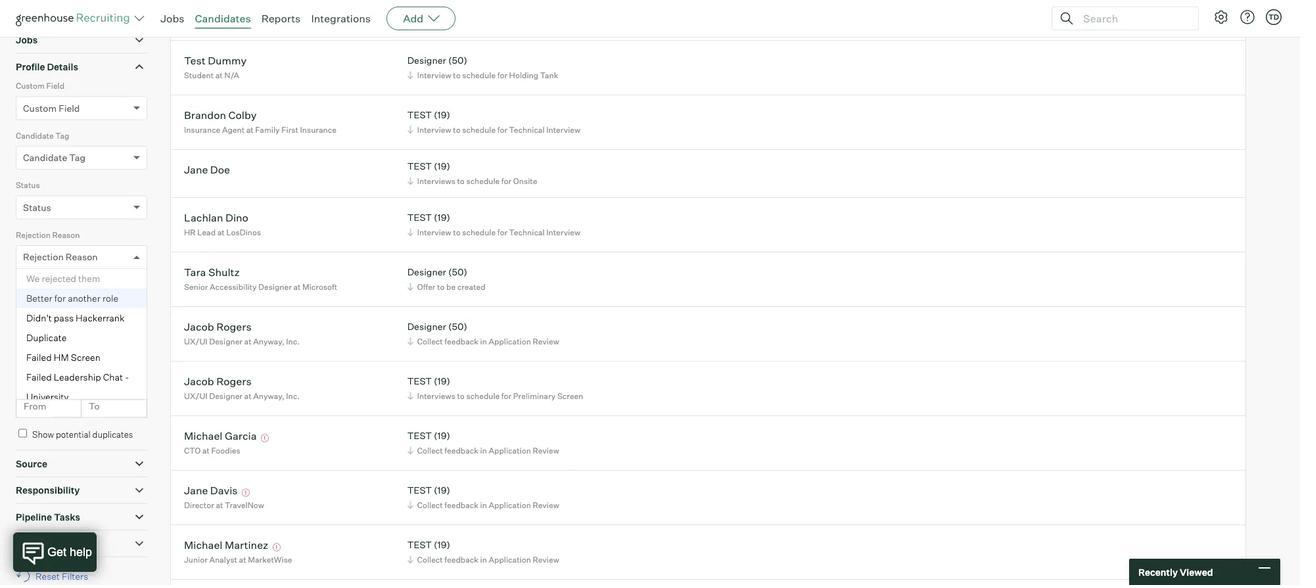 Task type: locate. For each thing, give the bounding box(es) containing it.
1 vertical spatial to
[[89, 351, 100, 362]]

michael
[[184, 429, 223, 442], [184, 538, 223, 552]]

chat
[[103, 372, 123, 383]]

for left preliminary
[[502, 391, 512, 401]]

reset filters button
[[16, 564, 95, 585]]

5 (19) from the top
[[434, 376, 450, 387]]

jane doe
[[184, 163, 230, 176]]

integrations link
[[311, 12, 371, 25]]

2 jane from the top
[[184, 484, 208, 497]]

duplicate option
[[16, 328, 147, 348]]

designer down offer in the top of the page
[[408, 321, 446, 333]]

candidate down custom field element
[[16, 131, 54, 141]]

feedback for manager at marketwise
[[445, 16, 479, 25]]

0 vertical spatial rejection
[[16, 230, 51, 240]]

technical down onsite
[[509, 227, 545, 237]]

2 collect feedback in application review link from the top
[[406, 335, 563, 348]]

from down last activity in the left top of the page
[[24, 301, 46, 312]]

tag down custom field element
[[55, 131, 69, 141]]

technical up onsite
[[509, 125, 545, 135]]

2 michael from the top
[[184, 538, 223, 552]]

patricia garcia has been in application review for more than 5 days image
[[258, 4, 270, 12]]

designer down add popup button
[[408, 55, 446, 66]]

reason up the them
[[66, 251, 98, 263]]

marketwise down 'michael martinez has been in application review for more than 5 days' image
[[248, 555, 292, 565]]

jacob rogers link up michael garcia
[[184, 375, 252, 390]]

1 vertical spatial rejection
[[23, 251, 64, 263]]

2 jacob rogers link from the top
[[184, 375, 252, 390]]

4 feedback from the top
[[445, 500, 479, 510]]

3 test (19) collect feedback in application review from the top
[[408, 485, 560, 510]]

on up 'university'
[[38, 379, 49, 389]]

jacob rogers link down accessibility
[[184, 320, 252, 335]]

custom down the profile details
[[23, 102, 57, 114]]

schedule left onsite
[[467, 176, 500, 186]]

designer inside designer (50) offer to be created
[[408, 266, 446, 278]]

custom down profile
[[16, 81, 45, 91]]

to left role
[[89, 301, 100, 312]]

from down duplicate
[[24, 351, 46, 362]]

accessibility
[[210, 282, 257, 292]]

0 vertical spatial candidate tag
[[16, 131, 69, 141]]

jane doe link
[[184, 163, 230, 178]]

3 in from the top
[[480, 446, 487, 456]]

jane
[[184, 163, 208, 176], [184, 484, 208, 497]]

jacob for test
[[184, 375, 214, 388]]

on for hired on
[[38, 379, 49, 389]]

1 vertical spatial michael
[[184, 538, 223, 552]]

tag up status element
[[69, 152, 85, 164]]

at inside brandon colby insurance agent at family first insurance
[[246, 125, 254, 135]]

profile details
[[16, 61, 78, 72]]

from down 'hired on' in the bottom left of the page
[[24, 400, 46, 412]]

reports link
[[261, 12, 301, 25]]

interviews for test (19) interviews to schedule for onsite
[[417, 176, 456, 186]]

to inside test (19) interviews to schedule for onsite
[[457, 176, 465, 186]]

university
[[26, 391, 69, 403]]

2 jacob rogers ux/ui designer at anyway, inc. from the top
[[184, 375, 300, 401]]

1 vertical spatial rejection reason
[[23, 251, 98, 263]]

0 vertical spatial jane
[[184, 163, 208, 176]]

to for jacob rogers
[[457, 391, 465, 401]]

offer
[[417, 282, 436, 292]]

(19) for insurance agent at family first insurance
[[434, 109, 450, 121]]

1 jacob rogers link from the top
[[184, 320, 252, 335]]

2 jacob from the top
[[184, 375, 214, 388]]

4 collect from the top
[[417, 500, 443, 510]]

at left microsoft
[[294, 282, 301, 292]]

1 test (19) interview to schedule for technical interview from the top
[[408, 109, 581, 135]]

application for ux/ui designer at anyway, inc.
[[489, 336, 531, 346]]

failed leadership chat - university option
[[16, 368, 147, 407]]

cto at foodies
[[184, 446, 240, 456]]

2 rogers from the top
[[216, 375, 252, 388]]

3 test from the top
[[408, 161, 432, 172]]

1 vertical spatial jane
[[184, 484, 208, 497]]

1 horizontal spatial insurance
[[300, 125, 337, 135]]

1 interview to schedule for technical interview link from the top
[[406, 123, 584, 136]]

candidates
[[195, 12, 251, 25]]

show
[[32, 429, 54, 440]]

2 test from the top
[[408, 109, 432, 121]]

candidate tag up status element
[[23, 152, 85, 164]]

0 vertical spatial (50)
[[448, 55, 467, 66]]

2 test (19) collect feedback in application review from the top
[[408, 430, 560, 456]]

2 insurance from the left
[[300, 125, 337, 135]]

1 vertical spatial failed
[[26, 372, 52, 383]]

jacob down senior
[[184, 320, 214, 333]]

0 vertical spatial jobs
[[160, 12, 184, 25]]

michael garcia has been in application review for more than 5 days image
[[259, 434, 271, 442]]

review for manager at marketwise
[[533, 16, 560, 25]]

1 vertical spatial interview to schedule for technical interview link
[[406, 226, 584, 238]]

collect for marketwise
[[417, 16, 443, 25]]

1 michael from the top
[[184, 429, 223, 442]]

interview to schedule for technical interview link
[[406, 123, 584, 136], [406, 226, 584, 238]]

interviews to schedule for preliminary screen link
[[406, 390, 587, 402]]

1 vertical spatial candidate
[[23, 152, 67, 164]]

3 (50) from the top
[[448, 321, 467, 333]]

custom field element
[[16, 80, 147, 129]]

jacob rogers ux/ui designer at anyway, inc.
[[184, 320, 300, 346], [184, 375, 300, 401]]

1 inc. from the top
[[286, 336, 300, 346]]

to down 'duplicate' option
[[89, 351, 100, 362]]

schedule inside test (19) interviews to schedule for preliminary screen
[[467, 391, 500, 401]]

0 vertical spatial field
[[46, 81, 65, 91]]

screen right preliminary
[[558, 391, 584, 401]]

2 feedback from the top
[[445, 336, 479, 346]]

3 feedback from the top
[[445, 446, 479, 456]]

schedule inside designer (50) interview to schedule for holding tank
[[462, 70, 496, 80]]

1 vertical spatial technical
[[509, 227, 545, 237]]

jane for jane davis
[[184, 484, 208, 497]]

test (19) interviews to schedule for onsite
[[408, 161, 538, 186]]

1 jane from the top
[[184, 163, 208, 176]]

4 test from the top
[[408, 212, 432, 223]]

1 vertical spatial (50)
[[448, 266, 467, 278]]

another
[[68, 293, 101, 304]]

(19) inside test (19) interviews to schedule for preliminary screen
[[434, 376, 450, 387]]

1 vertical spatial status
[[23, 202, 51, 213]]

schedule up test (19) interviews to schedule for onsite
[[462, 125, 496, 135]]

status
[[16, 180, 40, 190], [23, 202, 51, 213]]

designer (50) collect feedback in application review
[[408, 321, 560, 346]]

junior analyst at marketwise
[[184, 555, 292, 565]]

4 review from the top
[[533, 500, 560, 510]]

0 vertical spatial to
[[89, 301, 100, 312]]

0 vertical spatial jacob
[[184, 320, 214, 333]]

1 from from the top
[[24, 301, 46, 312]]

1 failed from the top
[[26, 352, 52, 363]]

0 vertical spatial test (19) interview to schedule for technical interview
[[408, 109, 581, 135]]

technical
[[509, 125, 545, 135], [509, 227, 545, 237]]

7 (19) from the top
[[434, 485, 450, 496]]

1 anyway, from the top
[[253, 336, 285, 346]]

6 (19) from the top
[[434, 430, 450, 442]]

3 review from the top
[[533, 446, 560, 456]]

michael martinez has been in application review for more than 5 days image
[[271, 544, 283, 552]]

at inside tara shultz senior accessibility designer at microsoft
[[294, 282, 301, 292]]

for for colby
[[498, 125, 508, 135]]

review for cto at foodies
[[533, 446, 560, 456]]

0 vertical spatial technical
[[509, 125, 545, 135]]

rogers for test
[[216, 375, 252, 388]]

2 vertical spatial from
[[24, 400, 46, 412]]

interview to schedule for technical interview link down interviews to schedule for onsite link
[[406, 226, 584, 238]]

collect
[[417, 16, 443, 25], [417, 336, 443, 346], [417, 446, 443, 456], [417, 500, 443, 510], [417, 555, 443, 565]]

1 vertical spatial ux/ui
[[184, 391, 208, 401]]

0 vertical spatial inc.
[[286, 336, 300, 346]]

1 feedback from the top
[[445, 16, 479, 25]]

(19) for ux/ui designer at anyway, inc.
[[434, 376, 450, 387]]

failed inside option
[[26, 352, 52, 363]]

2 inc. from the top
[[286, 391, 300, 401]]

test (19) interview to schedule for technical interview down interview to schedule for holding tank link
[[408, 109, 581, 135]]

jacob rogers ux/ui designer at anyway, inc. down accessibility
[[184, 320, 300, 346]]

anyway, for test
[[253, 391, 285, 401]]

1 collect from the top
[[417, 16, 443, 25]]

to up show potential duplicates
[[89, 400, 100, 412]]

(19) for cto at foodies
[[434, 430, 450, 442]]

0 vertical spatial marketwise
[[228, 16, 272, 25]]

jacob rogers ux/ui designer at anyway, inc. up garcia
[[184, 375, 300, 401]]

1 vertical spatial jacob
[[184, 375, 214, 388]]

jobs
[[160, 12, 184, 25], [16, 34, 38, 46]]

0 horizontal spatial jobs
[[16, 34, 38, 46]]

configure image
[[1214, 9, 1230, 25]]

candidate tag down custom field element
[[16, 131, 69, 141]]

technical for lachlan dino
[[509, 227, 545, 237]]

(19) inside test (19) interviews to schedule for onsite
[[434, 161, 450, 172]]

interviews inside test (19) interviews to schedule for preliminary screen
[[417, 391, 456, 401]]

feedback
[[445, 16, 479, 25], [445, 336, 479, 346], [445, 446, 479, 456], [445, 500, 479, 510], [445, 555, 479, 565]]

(50) inside designer (50) collect feedback in application review
[[448, 321, 467, 333]]

collect feedback in application review link
[[406, 14, 563, 27], [406, 335, 563, 348], [406, 444, 563, 457], [406, 499, 563, 511], [406, 553, 563, 566]]

pipeline tasks
[[16, 511, 80, 523]]

3 collect feedback in application review link from the top
[[406, 444, 563, 457]]

1 vertical spatial interviews
[[417, 391, 456, 401]]

1 ux/ui from the top
[[184, 336, 208, 346]]

ux/ui
[[184, 336, 208, 346], [184, 391, 208, 401]]

test dummy student at n/a
[[184, 54, 247, 80]]

for inside designer (50) interview to schedule for holding tank
[[498, 70, 508, 80]]

application for cto at foodies
[[489, 446, 531, 456]]

1 vertical spatial screen
[[558, 391, 584, 401]]

review for director at travelnow
[[533, 500, 560, 510]]

failed for failed hm screen
[[26, 352, 52, 363]]

5 review from the top
[[533, 555, 560, 565]]

0 vertical spatial status
[[16, 180, 40, 190]]

2 technical from the top
[[509, 227, 545, 237]]

in
[[480, 16, 487, 25], [480, 336, 487, 346], [480, 446, 487, 456], [480, 500, 487, 510], [480, 555, 487, 565]]

at inside lachlan dino hr lead at losdinos
[[217, 227, 225, 237]]

3 collect from the top
[[417, 446, 443, 456]]

at left n/a
[[215, 70, 223, 80]]

anyway, down tara shultz senior accessibility designer at microsoft on the top
[[253, 336, 285, 346]]

potential
[[56, 429, 91, 440]]

manager at marketwise
[[184, 16, 272, 25]]

pipeline
[[16, 511, 52, 523]]

6 test from the top
[[408, 430, 432, 442]]

failed inside the failed leadership chat - university
[[26, 372, 52, 383]]

from for applied
[[24, 351, 46, 362]]

jacob rogers link
[[184, 320, 252, 335], [184, 375, 252, 390]]

for
[[498, 70, 508, 80], [498, 125, 508, 135], [502, 176, 512, 186], [498, 227, 508, 237], [54, 293, 66, 304], [502, 391, 512, 401]]

interview for test dummy
[[417, 70, 452, 80]]

marketwise
[[228, 16, 272, 25], [248, 555, 292, 565]]

for for dummy
[[498, 70, 508, 80]]

candidate tag element
[[16, 129, 147, 179]]

interview inside designer (50) interview to schedule for holding tank
[[417, 70, 452, 80]]

2 anyway, from the top
[[253, 391, 285, 401]]

5 test from the top
[[408, 376, 432, 387]]

insurance down brandon
[[184, 125, 220, 135]]

marketwise down patricia garcia has been in application review for more than 5 days image
[[228, 16, 272, 25]]

application
[[16, 8, 67, 19], [489, 16, 531, 25], [489, 336, 531, 346], [489, 446, 531, 456], [489, 500, 531, 510], [489, 555, 531, 565]]

interview to schedule for technical interview link for dino
[[406, 226, 584, 238]]

0 horizontal spatial screen
[[71, 352, 101, 363]]

insurance right first
[[300, 125, 337, 135]]

1 test (19) collect feedback in application review from the top
[[408, 0, 560, 25]]

1 (19) from the top
[[434, 0, 450, 12]]

0 vertical spatial interviews
[[417, 176, 456, 186]]

at right manager
[[219, 16, 226, 25]]

interview to schedule for technical interview link up test (19) interviews to schedule for onsite
[[406, 123, 584, 136]]

1 vertical spatial jacob rogers link
[[184, 375, 252, 390]]

2 in from the top
[[480, 336, 487, 346]]

feedback for director at travelnow
[[445, 500, 479, 510]]

jane left doe
[[184, 163, 208, 176]]

0 vertical spatial anyway,
[[253, 336, 285, 346]]

test for hr lead at losdinos
[[408, 212, 432, 223]]

failed
[[26, 352, 52, 363], [26, 372, 52, 383]]

2 to from the top
[[89, 351, 100, 362]]

test for director at travelnow
[[408, 485, 432, 496]]

1 review from the top
[[533, 16, 560, 25]]

for down interviews to schedule for onsite link
[[498, 227, 508, 237]]

failed down duplicate
[[26, 352, 52, 363]]

failed up 'university'
[[26, 372, 52, 383]]

2 vertical spatial (50)
[[448, 321, 467, 333]]

jacob up michael garcia
[[184, 375, 214, 388]]

1 vertical spatial rogers
[[216, 375, 252, 388]]

1 vertical spatial anyway,
[[253, 391, 285, 401]]

on down the pass
[[46, 329, 57, 339]]

for left "holding"
[[498, 70, 508, 80]]

recently viewed
[[1139, 566, 1214, 578]]

jane davis
[[184, 484, 238, 497]]

to inside designer (50) interview to schedule for holding tank
[[453, 70, 461, 80]]

reset filters
[[36, 571, 88, 582]]

jacob
[[184, 320, 214, 333], [184, 375, 214, 388]]

to inside designer (50) offer to be created
[[437, 282, 445, 292]]

schedule
[[462, 70, 496, 80], [462, 125, 496, 135], [467, 176, 500, 186], [462, 227, 496, 237], [467, 391, 500, 401]]

2 from from the top
[[24, 351, 46, 362]]

for left onsite
[[502, 176, 512, 186]]

recently
[[1139, 566, 1178, 578]]

review inside designer (50) collect feedback in application review
[[533, 336, 560, 346]]

designer right accessibility
[[258, 282, 292, 292]]

1 vertical spatial tag
[[69, 152, 85, 164]]

2 test (19) interview to schedule for technical interview from the top
[[408, 212, 581, 237]]

didn't pass hackerrank
[[26, 312, 125, 324]]

(19) for manager at marketwise
[[434, 0, 450, 12]]

interviews inside test (19) interviews to schedule for onsite
[[417, 176, 456, 186]]

2 review from the top
[[533, 336, 560, 346]]

schedule down interviews to schedule for onsite link
[[462, 227, 496, 237]]

0 vertical spatial failed
[[26, 352, 52, 363]]

1 jacob rogers ux/ui designer at anyway, inc. from the top
[[184, 320, 300, 346]]

tara
[[184, 265, 206, 279]]

jacob rogers link for designer
[[184, 320, 252, 335]]

2 interviews from the top
[[417, 391, 456, 401]]

2 (50) from the top
[[448, 266, 467, 278]]

2 ux/ui from the top
[[184, 391, 208, 401]]

0 vertical spatial on
[[46, 329, 57, 339]]

in inside designer (50) collect feedback in application review
[[480, 336, 487, 346]]

0 vertical spatial jacob rogers ux/ui designer at anyway, inc.
[[184, 320, 300, 346]]

(50) up be
[[448, 266, 467, 278]]

1 (50) from the top
[[448, 55, 467, 66]]

screen down 'duplicate' option
[[71, 352, 101, 363]]

michael up junior
[[184, 538, 223, 552]]

collect for foodies
[[417, 446, 443, 456]]

jane up the director
[[184, 484, 208, 497]]

(50) inside designer (50) interview to schedule for holding tank
[[448, 55, 467, 66]]

schedule for colby
[[462, 125, 496, 135]]

inc. for designer (50)
[[286, 336, 300, 346]]

director
[[184, 500, 214, 510]]

test (19) collect feedback in application review for foodies
[[408, 430, 560, 456]]

anyway, up michael garcia has been in application review for more than 5 days image
[[253, 391, 285, 401]]

1 vertical spatial test (19) interview to schedule for technical interview
[[408, 212, 581, 237]]

at right cto
[[202, 446, 210, 456]]

test (19) interview to schedule for technical interview down interviews to schedule for onsite link
[[408, 212, 581, 237]]

michael up cto at foodies
[[184, 429, 223, 442]]

0 vertical spatial michael
[[184, 429, 223, 442]]

0 vertical spatial screen
[[71, 352, 101, 363]]

(19)
[[434, 0, 450, 12], [434, 109, 450, 121], [434, 161, 450, 172], [434, 212, 450, 223], [434, 376, 450, 387], [434, 430, 450, 442], [434, 485, 450, 496], [434, 539, 450, 551]]

0 vertical spatial jacob rogers link
[[184, 320, 252, 335]]

technical for brandon colby
[[509, 125, 545, 135]]

interview to schedule for holding tank link
[[406, 69, 562, 81]]

inc. for test (19)
[[286, 391, 300, 401]]

0 vertical spatial rogers
[[216, 320, 252, 333]]

test for cto at foodies
[[408, 430, 432, 442]]

Show potential duplicates checkbox
[[18, 429, 27, 438]]

application inside designer (50) collect feedback in application review
[[489, 336, 531, 346]]

education
[[16, 538, 61, 550]]

designer
[[408, 55, 446, 66], [408, 266, 446, 278], [258, 282, 292, 292], [408, 321, 446, 333], [209, 336, 243, 346], [209, 391, 243, 401]]

5 collect from the top
[[417, 555, 443, 565]]

from
[[24, 301, 46, 312], [24, 351, 46, 362], [24, 400, 46, 412]]

(50) down be
[[448, 321, 467, 333]]

for up test (19) interviews to schedule for onsite
[[498, 125, 508, 135]]

for inside test (19) interviews to schedule for preliminary screen
[[502, 391, 512, 401]]

dino
[[226, 211, 249, 224]]

0 vertical spatial interview to schedule for technical interview link
[[406, 123, 584, 136]]

brandon colby insurance agent at family first insurance
[[184, 108, 337, 135]]

1 vertical spatial jacob rogers ux/ui designer at anyway, inc.
[[184, 375, 300, 401]]

add button
[[387, 7, 456, 30]]

to
[[89, 301, 100, 312], [89, 351, 100, 362], [89, 400, 100, 412]]

interviews
[[417, 176, 456, 186], [417, 391, 456, 401]]

1 horizontal spatial screen
[[558, 391, 584, 401]]

interview for brandon colby
[[417, 125, 452, 135]]

microsoft
[[303, 282, 338, 292]]

1 in from the top
[[480, 16, 487, 25]]

insurance
[[184, 125, 220, 135], [300, 125, 337, 135]]

2 collect from the top
[[417, 336, 443, 346]]

duplicates
[[92, 429, 133, 440]]

3 to from the top
[[89, 400, 100, 412]]

ux/ui up michael garcia
[[184, 391, 208, 401]]

1 vertical spatial custom field
[[23, 102, 80, 114]]

(50) for tara shultz
[[448, 266, 467, 278]]

2 failed from the top
[[26, 372, 52, 383]]

td button
[[1264, 7, 1285, 28]]

(50) for test dummy
[[448, 55, 467, 66]]

test (19) interview to schedule for technical interview for colby
[[408, 109, 581, 135]]

candidate tag
[[16, 131, 69, 141], [23, 152, 85, 164]]

1 to from the top
[[89, 301, 100, 312]]

jobs up profile
[[16, 34, 38, 46]]

rejection
[[16, 230, 51, 240], [23, 251, 64, 263]]

test for ux/ui designer at anyway, inc.
[[408, 376, 432, 387]]

rogers down accessibility
[[216, 320, 252, 333]]

candidate
[[16, 131, 54, 141], [23, 152, 67, 164]]

1 vertical spatial from
[[24, 351, 46, 362]]

schedule left preliminary
[[467, 391, 500, 401]]

at down colby
[[246, 125, 254, 135]]

None field
[[23, 246, 26, 268]]

1 vertical spatial inc.
[[286, 391, 300, 401]]

to
[[453, 70, 461, 80], [453, 125, 461, 135], [457, 176, 465, 186], [453, 227, 461, 237], [437, 282, 445, 292], [457, 391, 465, 401]]

created
[[458, 282, 486, 292]]

4 (19) from the top
[[434, 212, 450, 223]]

at right lead
[[217, 227, 225, 237]]

0 horizontal spatial insurance
[[184, 125, 220, 135]]

4 collect feedback in application review link from the top
[[406, 499, 563, 511]]

jane for jane doe
[[184, 163, 208, 176]]

0 vertical spatial ux/ui
[[184, 336, 208, 346]]

failed hm screen
[[26, 352, 101, 363]]

better
[[26, 293, 52, 304]]

3 (19) from the top
[[434, 161, 450, 172]]

schedule for dino
[[462, 227, 496, 237]]

rogers up garcia
[[216, 375, 252, 388]]

reason down status element
[[52, 230, 80, 240]]

0 vertical spatial rejection reason
[[16, 230, 80, 240]]

for down activity
[[54, 293, 66, 304]]

(50) for jacob rogers
[[448, 321, 467, 333]]

0 vertical spatial from
[[24, 301, 46, 312]]

to for applied on
[[89, 351, 100, 362]]

jane inside "link"
[[184, 484, 208, 497]]

review
[[533, 16, 560, 25], [533, 336, 560, 346], [533, 446, 560, 456], [533, 500, 560, 510], [533, 555, 560, 565]]

role
[[103, 293, 118, 304]]

5 in from the top
[[480, 555, 487, 565]]

5 collect feedback in application review link from the top
[[406, 553, 563, 566]]

7 test from the top
[[408, 485, 432, 496]]

4 in from the top
[[480, 500, 487, 510]]

jobs up test
[[160, 12, 184, 25]]

ux/ui down senior
[[184, 336, 208, 346]]

1 rogers from the top
[[216, 320, 252, 333]]

collect for travelnow
[[417, 500, 443, 510]]

1 interviews from the top
[[417, 176, 456, 186]]

1 test from the top
[[408, 0, 432, 12]]

2 vertical spatial to
[[89, 400, 100, 412]]

for for rogers
[[502, 391, 512, 401]]

(50) up interview to schedule for holding tank link
[[448, 55, 467, 66]]

interview for lachlan dino
[[417, 227, 452, 237]]

2 interview to schedule for technical interview link from the top
[[406, 226, 584, 238]]

candidate up status element
[[23, 152, 67, 164]]

2 (19) from the top
[[434, 109, 450, 121]]

designer up offer in the top of the page
[[408, 266, 446, 278]]

better for another role option
[[16, 289, 147, 309]]

none field inside "rejection reason" element
[[23, 246, 26, 268]]

test for insurance agent at family first insurance
[[408, 109, 432, 121]]

to inside test (19) interviews to schedule for preliminary screen
[[457, 391, 465, 401]]

schedule left "holding"
[[462, 70, 496, 80]]

screen inside test (19) interviews to schedule for preliminary screen
[[558, 391, 584, 401]]

1 jacob from the top
[[184, 320, 214, 333]]

test (19) collect feedback in application review for travelnow
[[408, 485, 560, 510]]

3 from from the top
[[24, 400, 46, 412]]

test inside test (19) interviews to schedule for preliminary screen
[[408, 376, 432, 387]]

tasks
[[54, 511, 80, 523]]

1 technical from the top
[[509, 125, 545, 135]]

rejection reason element
[[16, 229, 147, 585]]

collect feedback in application review link for michael martinez
[[406, 553, 563, 566]]

(50) inside designer (50) offer to be created
[[448, 266, 467, 278]]

1 vertical spatial on
[[38, 379, 49, 389]]



Task type: vqa. For each thing, say whether or not it's contained in the screenshot.
topmost Anyway,
yes



Task type: describe. For each thing, give the bounding box(es) containing it.
reset
[[36, 571, 60, 582]]

schedule for rogers
[[467, 391, 500, 401]]

anyway, for designer
[[253, 336, 285, 346]]

failed leadership chat - university
[[26, 372, 129, 403]]

last
[[16, 280, 32, 289]]

1 vertical spatial jobs
[[16, 34, 38, 46]]

1 vertical spatial field
[[59, 102, 80, 114]]

schedule for dummy
[[462, 70, 496, 80]]

agent
[[222, 125, 245, 135]]

preliminary
[[513, 391, 556, 401]]

designer (50) offer to be created
[[408, 266, 486, 292]]

application for director at travelnow
[[489, 500, 531, 510]]

tara shultz senior accessibility designer at microsoft
[[184, 265, 338, 292]]

reports
[[261, 12, 301, 25]]

brandon colby link
[[184, 108, 257, 123]]

student
[[184, 70, 214, 80]]

designer inside designer (50) collect feedback in application review
[[408, 321, 446, 333]]

michael martinez
[[184, 538, 269, 552]]

-
[[125, 372, 129, 383]]

jacob rogers link for test
[[184, 375, 252, 390]]

1 collect feedback in application review link from the top
[[406, 14, 563, 27]]

in for manager at marketwise
[[480, 16, 487, 25]]

last activity
[[16, 280, 62, 289]]

collect feedback in application review link for jane davis
[[406, 499, 563, 511]]

pass
[[54, 312, 74, 324]]

tank
[[540, 70, 559, 80]]

rejected
[[42, 273, 76, 285]]

hired on
[[16, 379, 49, 389]]

didn't
[[26, 312, 52, 324]]

garcia
[[225, 429, 257, 442]]

for inside test (19) interviews to schedule for onsite
[[502, 176, 512, 186]]

in for cto at foodies
[[480, 446, 487, 456]]

test for manager at marketwise
[[408, 0, 432, 12]]

screen inside option
[[71, 352, 101, 363]]

to for test dummy
[[453, 70, 461, 80]]

to for hired on
[[89, 400, 100, 412]]

to for last activity
[[89, 301, 100, 312]]

collect feedback in application review link for michael garcia
[[406, 444, 563, 457]]

0 vertical spatial reason
[[52, 230, 80, 240]]

designer up michael garcia
[[209, 391, 243, 401]]

at down davis
[[216, 500, 223, 510]]

leadership
[[54, 372, 101, 383]]

hackerrank
[[76, 312, 125, 324]]

hm
[[54, 352, 69, 363]]

doe
[[210, 163, 230, 176]]

jacob rogers ux/ui designer at anyway, inc. for designer
[[184, 320, 300, 346]]

be
[[447, 282, 456, 292]]

offer to be created link
[[406, 281, 489, 293]]

rogers for designer
[[216, 320, 252, 333]]

applied on
[[16, 329, 57, 339]]

tara shultz link
[[184, 265, 240, 281]]

better for another role
[[26, 293, 118, 304]]

at down martinez at the left bottom of page
[[239, 555, 246, 565]]

feedback for cto at foodies
[[445, 446, 479, 456]]

at down accessibility
[[244, 336, 252, 346]]

test
[[184, 54, 206, 67]]

source
[[16, 458, 47, 470]]

collect inside designer (50) collect feedback in application review
[[417, 336, 443, 346]]

designer (50) interview to schedule for holding tank
[[408, 55, 559, 80]]

4 test (19) collect feedback in application review from the top
[[408, 539, 560, 565]]

interviews for test (19) interviews to schedule for preliminary screen
[[417, 391, 456, 401]]

travelnow
[[225, 500, 264, 510]]

(19) for director at travelnow
[[434, 485, 450, 496]]

interviews to schedule for onsite link
[[406, 175, 541, 187]]

lachlan dino link
[[184, 211, 249, 226]]

jane davis link
[[184, 484, 238, 499]]

to for brandon colby
[[453, 125, 461, 135]]

from for last
[[24, 301, 46, 312]]

td button
[[1267, 9, 1282, 25]]

1 vertical spatial reason
[[66, 251, 98, 263]]

jane davis has been in application review for more than 5 days image
[[240, 489, 252, 497]]

hr
[[184, 227, 196, 237]]

greenhouse recruiting image
[[16, 11, 134, 26]]

foodies
[[211, 446, 240, 456]]

on for applied on
[[46, 329, 57, 339]]

jacob for designer
[[184, 320, 214, 333]]

n/a
[[224, 70, 239, 80]]

lachlan dino hr lead at losdinos
[[184, 211, 261, 237]]

td
[[1269, 12, 1280, 21]]

application type
[[16, 8, 92, 19]]

first
[[282, 125, 299, 135]]

interview to schedule for technical interview link for colby
[[406, 123, 584, 136]]

viewed
[[1180, 566, 1214, 578]]

jobs link
[[160, 12, 184, 25]]

1 vertical spatial candidate tag
[[23, 152, 85, 164]]

1 horizontal spatial jobs
[[160, 12, 184, 25]]

status element
[[16, 179, 147, 229]]

0 vertical spatial custom
[[16, 81, 45, 91]]

failed for failed leadership chat - university
[[26, 372, 52, 383]]

8 (19) from the top
[[434, 539, 450, 551]]

lachlan
[[184, 211, 223, 224]]

we rejected them
[[26, 273, 100, 285]]

senior
[[184, 282, 208, 292]]

at up garcia
[[244, 391, 252, 401]]

dummy
[[208, 54, 247, 67]]

losdinos
[[226, 227, 261, 237]]

cto
[[184, 446, 201, 456]]

8 test from the top
[[408, 539, 432, 551]]

davis
[[210, 484, 238, 497]]

test (19) interview to schedule for technical interview for dino
[[408, 212, 581, 237]]

designer down accessibility
[[209, 336, 243, 346]]

(19) for hr lead at losdinos
[[434, 212, 450, 223]]

ux/ui for designer (50)
[[184, 336, 208, 346]]

didn't pass hackerrank option
[[16, 309, 147, 328]]

michael for michael martinez
[[184, 538, 223, 552]]

applied
[[16, 329, 44, 339]]

5 feedback from the top
[[445, 555, 479, 565]]

type
[[69, 8, 92, 19]]

analyst
[[209, 555, 237, 565]]

schedule inside test (19) interviews to schedule for onsite
[[467, 176, 500, 186]]

michael martinez link
[[184, 538, 269, 553]]

michael garcia
[[184, 429, 257, 442]]

director at travelnow
[[184, 500, 264, 510]]

0 vertical spatial candidate
[[16, 131, 54, 141]]

to for tara shultz
[[437, 282, 445, 292]]

feedback inside designer (50) collect feedback in application review
[[445, 336, 479, 346]]

1 insurance from the left
[[184, 125, 220, 135]]

ux/ui for test (19)
[[184, 391, 208, 401]]

responsibility
[[16, 485, 80, 496]]

to for lachlan dino
[[453, 227, 461, 237]]

for inside option
[[54, 293, 66, 304]]

holding
[[509, 70, 539, 80]]

shultz
[[208, 265, 240, 279]]

integrations
[[311, 12, 371, 25]]

Search text field
[[1080, 9, 1187, 28]]

0 vertical spatial custom field
[[16, 81, 65, 91]]

michael for michael garcia
[[184, 429, 223, 442]]

we
[[26, 273, 40, 285]]

0 vertical spatial tag
[[55, 131, 69, 141]]

show potential duplicates
[[32, 429, 133, 440]]

application for manager at marketwise
[[489, 16, 531, 25]]

lead
[[197, 227, 216, 237]]

details
[[47, 61, 78, 72]]

manager
[[184, 16, 217, 25]]

test (19) collect feedback in application review for marketwise
[[408, 0, 560, 25]]

designer inside designer (50) interview to schedule for holding tank
[[408, 55, 446, 66]]

onsite
[[513, 176, 538, 186]]

colby
[[229, 108, 257, 121]]

1 vertical spatial marketwise
[[248, 555, 292, 565]]

1 vertical spatial custom
[[23, 102, 57, 114]]

failed hm screen option
[[16, 348, 147, 368]]

martinez
[[225, 538, 269, 552]]

for for dino
[[498, 227, 508, 237]]

profile
[[16, 61, 45, 72]]

at inside test dummy student at n/a
[[215, 70, 223, 80]]

test inside test (19) interviews to schedule for onsite
[[408, 161, 432, 172]]

jacob rogers ux/ui designer at anyway, inc. for test
[[184, 375, 300, 401]]

test (19) interviews to schedule for preliminary screen
[[408, 376, 584, 401]]

hired
[[16, 379, 36, 389]]

duplicate
[[26, 332, 67, 344]]

brandon
[[184, 108, 226, 121]]

designer inside tara shultz senior accessibility designer at microsoft
[[258, 282, 292, 292]]

from for hired
[[24, 400, 46, 412]]

in for director at travelnow
[[480, 500, 487, 510]]



